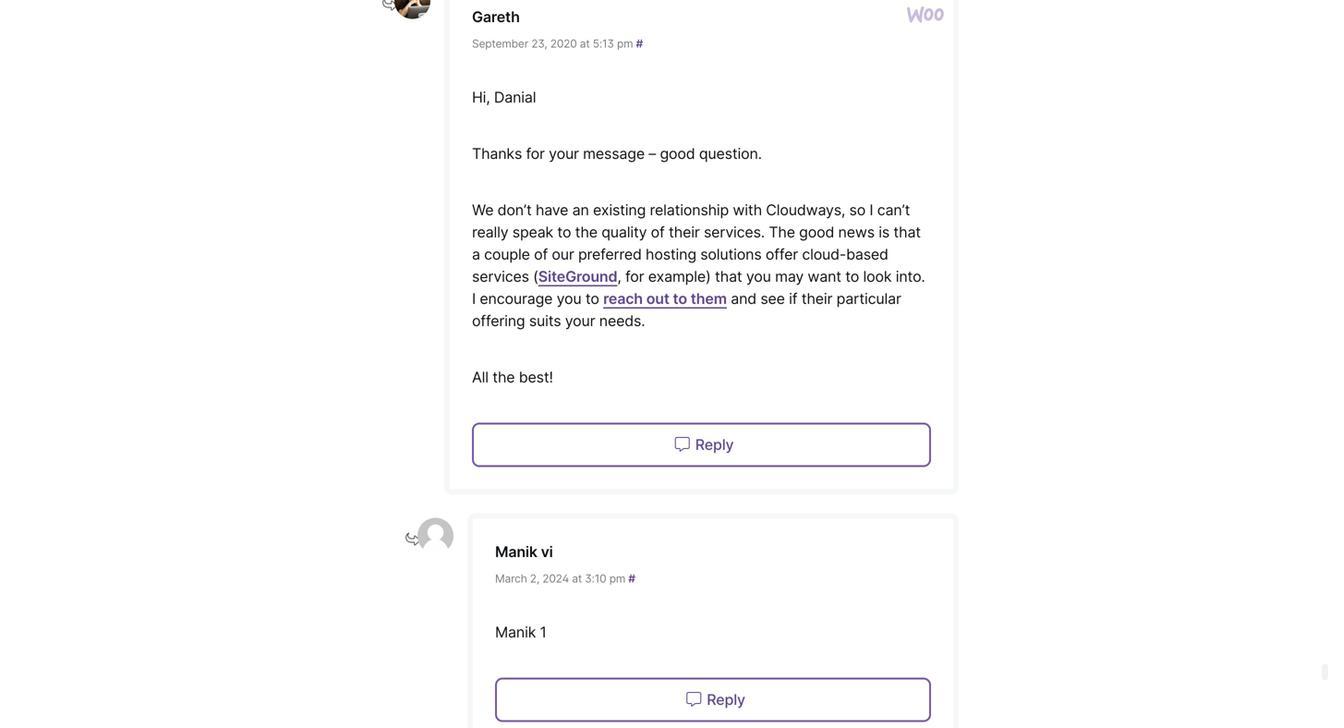 Task type: describe. For each thing, give the bounding box(es) containing it.
0 vertical spatial reply link
[[472, 423, 931, 467]]

existing
[[593, 201, 646, 219]]

may
[[775, 267, 804, 285]]

– good
[[649, 145, 695, 163]]

i inside , for example) that you may want to look into. i encourage you to
[[472, 290, 476, 308]]

manik for manik 1
[[495, 623, 536, 641]]

see
[[761, 290, 785, 308]]

offering
[[472, 312, 525, 330]]

gareth
[[472, 8, 520, 26]]

2020
[[550, 37, 577, 50]]

2,
[[530, 572, 540, 585]]

reach
[[604, 290, 643, 308]]

example)
[[648, 267, 711, 285]]

that inside we don't have an existing relationship with cloudways, so i can't really speak to the quality of their services. the good news is that a couple of our preferred hosting solutions offer cloud-based services (
[[894, 223, 921, 241]]

, for example) that you may want to look into. i encourage you to
[[472, 267, 926, 308]]

services.
[[704, 223, 765, 241]]

23,
[[532, 37, 548, 50]]

good
[[799, 223, 835, 241]]

manik for manik vi
[[495, 543, 538, 561]]

manik 1
[[495, 623, 547, 641]]

their inside we don't have an existing relationship with cloudways, so i can't really speak to the quality of their services. the good news is that a couple of our preferred hosting solutions offer cloud-based services (
[[669, 223, 700, 241]]

0 horizontal spatial the
[[493, 368, 515, 386]]

3:10
[[585, 572, 607, 585]]

siteground link
[[539, 267, 618, 285]]

is
[[879, 223, 890, 241]]

the inside we don't have an existing relationship with cloudways, so i can't really speak to the quality of their services. the good news is that a couple of our preferred hosting solutions offer cloud-based services (
[[575, 223, 598, 241]]

1 horizontal spatial of
[[651, 223, 665, 241]]

pm for manik vi
[[610, 572, 626, 585]]

services
[[472, 267, 529, 285]]

into.
[[896, 267, 926, 285]]

to down siteground link
[[586, 290, 600, 308]]

have
[[536, 201, 569, 219]]

speak
[[513, 223, 554, 241]]

1
[[540, 623, 547, 641]]

can't
[[878, 201, 910, 219]]

we
[[472, 201, 494, 219]]

i inside we don't have an existing relationship with cloudways, so i can't really speak to the quality of their services. the good news is that a couple of our preferred hosting solutions offer cloud-based services (
[[870, 201, 874, 219]]

for for thanks
[[526, 145, 545, 163]]

0 vertical spatial your
[[549, 145, 579, 163]]

vi
[[541, 543, 553, 561]]

1 vertical spatial reply
[[707, 691, 746, 709]]

september 23, 2020    at     5:13 pm #
[[472, 37, 643, 50]]

message
[[583, 145, 645, 163]]

to right out
[[673, 290, 687, 308]]

,
[[618, 267, 622, 285]]

quality
[[602, 223, 647, 241]]

september
[[472, 37, 529, 50]]

pm for gareth
[[617, 37, 633, 50]]

and
[[731, 290, 757, 308]]

march
[[495, 572, 527, 585]]

solutions
[[701, 245, 762, 263]]

question.
[[699, 145, 762, 163]]

so
[[850, 201, 866, 219]]



Task type: vqa. For each thing, say whether or not it's contained in the screenshot.
the right of
yes



Task type: locate. For each thing, give the bounding box(es) containing it.
manik up march
[[495, 543, 538, 561]]

with
[[733, 201, 762, 219]]

an
[[573, 201, 589, 219]]

# link right 5:13
[[636, 37, 643, 50]]

manik vi
[[495, 543, 553, 561]]

their down relationship
[[669, 223, 700, 241]]

pm right 3:10
[[610, 572, 626, 585]]

0 vertical spatial manik
[[495, 543, 538, 561]]

at
[[580, 37, 590, 50], [572, 572, 582, 585]]

manik
[[495, 543, 538, 561], [495, 623, 536, 641]]

their down want
[[802, 290, 833, 308]]

your
[[549, 145, 579, 163], [565, 312, 595, 330]]

particular
[[837, 290, 902, 308]]

look
[[864, 267, 892, 285]]

1 vertical spatial of
[[534, 245, 548, 263]]

for inside , for example) that you may want to look into. i encourage you to
[[626, 267, 644, 285]]

# for manik vi
[[629, 572, 636, 585]]

hi,
[[472, 88, 490, 106]]

0 horizontal spatial of
[[534, 245, 548, 263]]

all the best!
[[472, 368, 553, 386]]

# right 3:10
[[629, 572, 636, 585]]

manik left 1
[[495, 623, 536, 641]]

you
[[747, 267, 771, 285], [557, 290, 582, 308]]

their
[[669, 223, 700, 241], [802, 290, 833, 308]]

# right 5:13
[[636, 37, 643, 50]]

0 horizontal spatial for
[[526, 145, 545, 163]]

news
[[839, 223, 875, 241]]

the
[[769, 223, 795, 241]]

for
[[526, 145, 545, 163], [626, 267, 644, 285]]

siteground
[[539, 267, 618, 285]]

don't
[[498, 201, 532, 219]]

1 vertical spatial you
[[557, 290, 582, 308]]

i right so
[[870, 201, 874, 219]]

the down an
[[575, 223, 598, 241]]

1 vertical spatial # link
[[629, 572, 636, 585]]

a
[[472, 245, 480, 263]]

cloud-
[[802, 245, 847, 263]]

0 vertical spatial i
[[870, 201, 874, 219]]

0 vertical spatial # link
[[636, 37, 643, 50]]

of up hosting
[[651, 223, 665, 241]]

5:13
[[593, 37, 614, 50]]

you down siteground link
[[557, 290, 582, 308]]

thanks
[[472, 145, 522, 163]]

0 horizontal spatial i
[[472, 290, 476, 308]]

out
[[647, 290, 670, 308]]

reach out to them
[[604, 290, 727, 308]]

really
[[472, 223, 509, 241]]

1 horizontal spatial i
[[870, 201, 874, 219]]

at for manik vi
[[572, 572, 582, 585]]

1 vertical spatial manik
[[495, 623, 536, 641]]

hosting
[[646, 245, 697, 263]]

1 horizontal spatial #
[[636, 37, 643, 50]]

1 vertical spatial i
[[472, 290, 476, 308]]

for right thanks
[[526, 145, 545, 163]]

cloudways,
[[766, 201, 846, 219]]

based
[[847, 245, 889, 263]]

1 horizontal spatial their
[[802, 290, 833, 308]]

1 horizontal spatial the
[[575, 223, 598, 241]]

preferred
[[578, 245, 642, 263]]

1 vertical spatial pm
[[610, 572, 626, 585]]

# link for manik vi
[[629, 572, 636, 585]]

0 vertical spatial at
[[580, 37, 590, 50]]

2024
[[543, 572, 569, 585]]

# for gareth
[[636, 37, 643, 50]]

2 manik from the top
[[495, 623, 536, 641]]

# link right 3:10
[[629, 572, 636, 585]]

to left look
[[846, 267, 860, 285]]

if
[[789, 290, 798, 308]]

that right is
[[894, 223, 921, 241]]

best!
[[519, 368, 553, 386]]

that inside , for example) that you may want to look into. i encourage you to
[[715, 267, 743, 285]]

1 vertical spatial the
[[493, 368, 515, 386]]

1 horizontal spatial for
[[626, 267, 644, 285]]

offer
[[766, 245, 798, 263]]

them
[[691, 290, 727, 308]]

1 vertical spatial for
[[626, 267, 644, 285]]

your right suits
[[565, 312, 595, 330]]

the
[[575, 223, 598, 241], [493, 368, 515, 386]]

1 vertical spatial your
[[565, 312, 595, 330]]

for right ,
[[626, 267, 644, 285]]

# link
[[636, 37, 643, 50], [629, 572, 636, 585]]

our
[[552, 245, 574, 263]]

reach out to them link
[[604, 290, 727, 308]]

danial
[[494, 88, 536, 106]]

to inside we don't have an existing relationship with cloudways, so i can't really speak to the quality of their services. the good news is that a couple of our preferred hosting solutions offer cloud-based services (
[[558, 223, 571, 241]]

march 2, 2024    at     3:10 pm #
[[495, 572, 636, 585]]

hi, danial
[[472, 88, 536, 106]]

suits
[[529, 312, 561, 330]]

0 horizontal spatial # link
[[629, 572, 636, 585]]

and see if their particular offering suits your needs.
[[472, 290, 902, 330]]

1 manik from the top
[[495, 543, 538, 561]]

1 vertical spatial reply link
[[495, 678, 931, 722]]

0 vertical spatial for
[[526, 145, 545, 163]]

0 horizontal spatial #
[[629, 572, 636, 585]]

want
[[808, 267, 842, 285]]

relationship
[[650, 201, 729, 219]]

reply
[[696, 436, 734, 454], [707, 691, 746, 709]]

at left 3:10
[[572, 572, 582, 585]]

0 vertical spatial you
[[747, 267, 771, 285]]

that
[[894, 223, 921, 241], [715, 267, 743, 285]]

0 vertical spatial the
[[575, 223, 598, 241]]

for for ,
[[626, 267, 644, 285]]

their inside and see if their particular offering suits your needs.
[[802, 290, 833, 308]]

(
[[533, 267, 539, 285]]

0 horizontal spatial that
[[715, 267, 743, 285]]

at left 5:13
[[580, 37, 590, 50]]

0 horizontal spatial their
[[669, 223, 700, 241]]

0 vertical spatial pm
[[617, 37, 633, 50]]

# link for gareth
[[636, 37, 643, 50]]

i up offering
[[472, 290, 476, 308]]

0 vertical spatial reply
[[696, 436, 734, 454]]

thanks for your message – good question.
[[472, 145, 762, 163]]

reply link
[[472, 423, 931, 467], [495, 678, 931, 722]]

that down solutions
[[715, 267, 743, 285]]

1 vertical spatial at
[[572, 572, 582, 585]]

of left "our"
[[534, 245, 548, 263]]

1 horizontal spatial # link
[[636, 37, 643, 50]]

you up see
[[747, 267, 771, 285]]

at for gareth
[[580, 37, 590, 50]]

1 vertical spatial #
[[629, 572, 636, 585]]

couple
[[484, 245, 530, 263]]

all
[[472, 368, 489, 386]]

1 horizontal spatial that
[[894, 223, 921, 241]]

0 vertical spatial that
[[894, 223, 921, 241]]

encourage
[[480, 290, 553, 308]]

#
[[636, 37, 643, 50], [629, 572, 636, 585]]

of
[[651, 223, 665, 241], [534, 245, 548, 263]]

the right all
[[493, 368, 515, 386]]

i
[[870, 201, 874, 219], [472, 290, 476, 308]]

needs.
[[599, 312, 645, 330]]

pm right 5:13
[[617, 37, 633, 50]]

to
[[558, 223, 571, 241], [846, 267, 860, 285], [586, 290, 600, 308], [673, 290, 687, 308]]

1 horizontal spatial you
[[747, 267, 771, 285]]

0 vertical spatial #
[[636, 37, 643, 50]]

0 vertical spatial of
[[651, 223, 665, 241]]

we don't have an existing relationship with cloudways, so i can't really speak to the quality of their services. the good news is that a couple of our preferred hosting solutions offer cloud-based services (
[[472, 201, 921, 285]]

0 vertical spatial their
[[669, 223, 700, 241]]

1 vertical spatial that
[[715, 267, 743, 285]]

your inside and see if their particular offering suits your needs.
[[565, 312, 595, 330]]

to up "our"
[[558, 223, 571, 241]]

pm
[[617, 37, 633, 50], [610, 572, 626, 585]]

your left the message at the left top of the page
[[549, 145, 579, 163]]

0 horizontal spatial you
[[557, 290, 582, 308]]

1 vertical spatial their
[[802, 290, 833, 308]]



